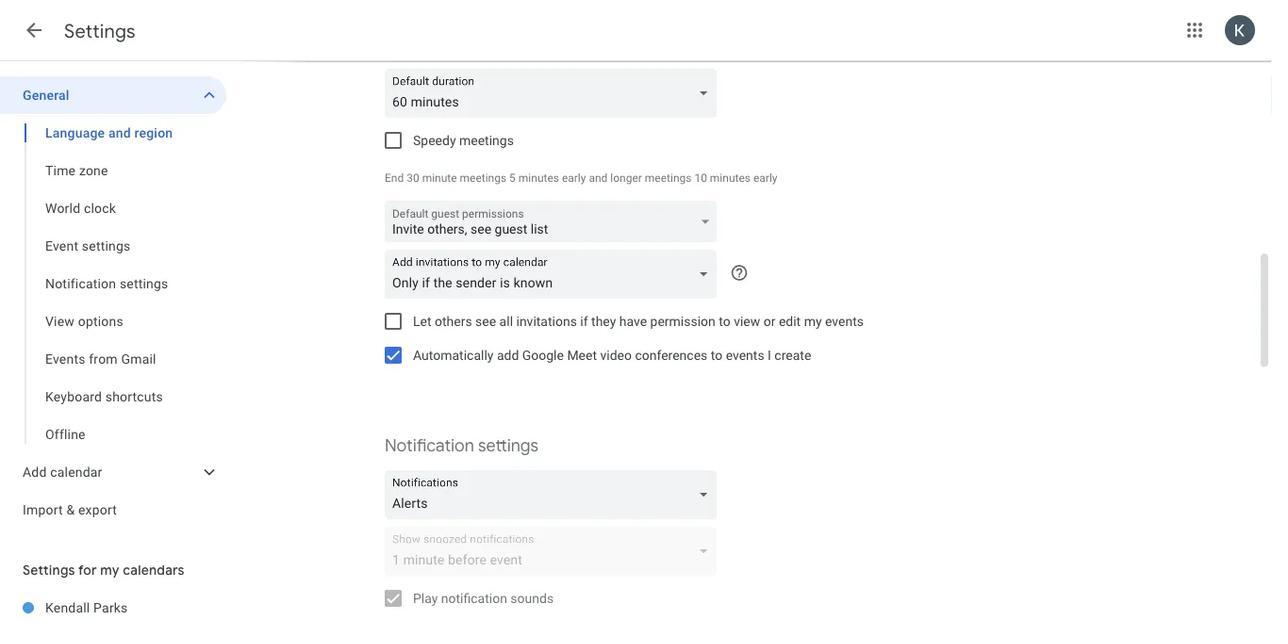 Task type: describe. For each thing, give the bounding box(es) containing it.
time
[[45, 163, 76, 178]]

settings for my calendars
[[23, 562, 185, 579]]

0 vertical spatial settings
[[82, 238, 131, 254]]

tree containing general
[[0, 76, 226, 529]]

view
[[734, 314, 760, 329]]

0 vertical spatial to
[[719, 314, 731, 329]]

5
[[509, 172, 516, 185]]

10
[[695, 172, 707, 185]]

automatically add google meet video conferences to events i create
[[413, 348, 811, 363]]

notification inside group
[[45, 276, 116, 291]]

settings for settings for my calendars
[[23, 562, 75, 579]]

invitations
[[516, 314, 577, 329]]

from
[[89, 351, 118, 367]]

play notification sounds
[[413, 591, 554, 606]]

have
[[619, 314, 647, 329]]

calendar
[[50, 465, 102, 480]]

conferences
[[635, 348, 708, 363]]

edit
[[779, 314, 801, 329]]

&
[[66, 502, 75, 518]]

time zone
[[45, 163, 108, 178]]

kendall parks
[[45, 600, 128, 616]]

settings for settings
[[64, 19, 136, 43]]

list
[[531, 221, 548, 237]]

keyboard
[[45, 389, 102, 405]]

1 early from the left
[[562, 172, 586, 185]]

world
[[45, 200, 80, 216]]

minute
[[422, 172, 457, 185]]

meetings left the 10
[[645, 172, 692, 185]]

2 early from the left
[[754, 172, 778, 185]]

default
[[392, 208, 429, 221]]

general tree item
[[0, 76, 226, 114]]

let
[[413, 314, 432, 329]]

export
[[78, 502, 117, 518]]

world clock
[[45, 200, 116, 216]]

language and region
[[45, 125, 173, 141]]

1 vertical spatial my
[[100, 562, 120, 579]]

1 minutes from the left
[[519, 172, 559, 185]]

go back image
[[23, 19, 45, 42]]

see inside default guest permissions invite others, see guest list
[[471, 221, 491, 237]]

kendall
[[45, 600, 90, 616]]

add calendar
[[23, 465, 102, 480]]

1 vertical spatial events
[[726, 348, 765, 363]]

they
[[591, 314, 616, 329]]

create
[[775, 348, 811, 363]]

add
[[497, 348, 519, 363]]

events from gmail
[[45, 351, 156, 367]]

view
[[45, 314, 75, 329]]

1 horizontal spatial guest
[[495, 221, 528, 237]]

others
[[435, 314, 472, 329]]

let others see all invitations if they have permission to view or edit my events
[[413, 314, 864, 329]]

kendall parks tree item
[[0, 590, 226, 621]]

for
[[78, 562, 97, 579]]

1 horizontal spatial and
[[589, 172, 608, 185]]

speedy
[[413, 133, 456, 148]]

0 horizontal spatial guest
[[431, 208, 459, 221]]

notification settings inside group
[[45, 276, 168, 291]]

meet
[[567, 348, 597, 363]]

permission
[[650, 314, 716, 329]]



Task type: vqa. For each thing, say whether or not it's contained in the screenshot.
bottom the Sun
no



Task type: locate. For each thing, give the bounding box(es) containing it.
early up invite others, see guest list dropdown button on the top of page
[[562, 172, 586, 185]]

0 horizontal spatial events
[[726, 348, 765, 363]]

i
[[768, 348, 771, 363]]

notification
[[45, 276, 116, 291], [385, 435, 474, 457]]

language
[[45, 125, 105, 141]]

minutes
[[519, 172, 559, 185], [710, 172, 751, 185]]

0 horizontal spatial early
[[562, 172, 586, 185]]

and left 'region'
[[108, 125, 131, 141]]

to left the view
[[719, 314, 731, 329]]

notification down automatically
[[385, 435, 474, 457]]

1 horizontal spatial my
[[804, 314, 822, 329]]

1 vertical spatial settings
[[120, 276, 168, 291]]

events
[[45, 351, 85, 367]]

None field
[[385, 69, 724, 118], [385, 250, 724, 299], [385, 471, 724, 520], [385, 69, 724, 118], [385, 250, 724, 299], [385, 471, 724, 520]]

2 minutes from the left
[[710, 172, 751, 185]]

settings left for
[[23, 562, 75, 579]]

1 vertical spatial notification settings
[[385, 435, 539, 457]]

0 vertical spatial notification
[[45, 276, 116, 291]]

meetings up the 5
[[459, 133, 514, 148]]

or
[[764, 314, 776, 329]]

google
[[522, 348, 564, 363]]

1 vertical spatial settings
[[23, 562, 75, 579]]

2 vertical spatial settings
[[478, 435, 539, 457]]

guest down permissions
[[495, 221, 528, 237]]

zone
[[79, 163, 108, 178]]

1 horizontal spatial events
[[825, 314, 864, 329]]

offline
[[45, 427, 86, 442]]

0 vertical spatial and
[[108, 125, 131, 141]]

if
[[580, 314, 588, 329]]

see down permissions
[[471, 221, 491, 237]]

1 horizontal spatial notification settings
[[385, 435, 539, 457]]

0 horizontal spatial and
[[108, 125, 131, 141]]

import
[[23, 502, 63, 518]]

and
[[108, 125, 131, 141], [589, 172, 608, 185]]

to
[[719, 314, 731, 329], [711, 348, 723, 363]]

sounds
[[511, 591, 554, 606]]

0 horizontal spatial minutes
[[519, 172, 559, 185]]

events
[[825, 314, 864, 329], [726, 348, 765, 363]]

meetings
[[459, 133, 514, 148], [460, 172, 507, 185], [645, 172, 692, 185]]

1 vertical spatial and
[[589, 172, 608, 185]]

speedy meetings
[[413, 133, 514, 148]]

gmail
[[121, 351, 156, 367]]

minutes right the 10
[[710, 172, 751, 185]]

my right for
[[100, 562, 120, 579]]

settings down add
[[478, 435, 539, 457]]

add
[[23, 465, 47, 480]]

1 vertical spatial notification
[[385, 435, 474, 457]]

settings heading
[[64, 19, 136, 43]]

30
[[407, 172, 419, 185]]

import & export
[[23, 502, 117, 518]]

settings up options
[[120, 276, 168, 291]]

end 30 minute meetings 5 minutes early and longer meetings 10 minutes early
[[385, 172, 778, 185]]

0 vertical spatial notification settings
[[45, 276, 168, 291]]

minutes right the 5
[[519, 172, 559, 185]]

my
[[804, 314, 822, 329], [100, 562, 120, 579]]

others,
[[427, 221, 467, 237]]

meetings left the 5
[[460, 172, 507, 185]]

see
[[471, 221, 491, 237], [475, 314, 496, 329]]

longer
[[611, 172, 642, 185]]

general
[[23, 87, 69, 103]]

calendars
[[123, 562, 185, 579]]

early right the 10
[[754, 172, 778, 185]]

keyboard shortcuts
[[45, 389, 163, 405]]

notification settings
[[45, 276, 168, 291], [385, 435, 539, 457]]

settings down the clock
[[82, 238, 131, 254]]

0 vertical spatial my
[[804, 314, 822, 329]]

notification settings down automatically
[[385, 435, 539, 457]]

view options
[[45, 314, 123, 329]]

1 horizontal spatial notification
[[385, 435, 474, 457]]

to right conferences
[[711, 348, 723, 363]]

clock
[[84, 200, 116, 216]]

video
[[600, 348, 632, 363]]

events left i
[[726, 348, 765, 363]]

settings
[[64, 19, 136, 43], [23, 562, 75, 579]]

notification settings up options
[[45, 276, 168, 291]]

early
[[562, 172, 586, 185], [754, 172, 778, 185]]

0 vertical spatial see
[[471, 221, 491, 237]]

event settings
[[45, 238, 131, 254]]

region
[[134, 125, 173, 141]]

and left longer
[[589, 172, 608, 185]]

group
[[0, 114, 226, 454]]

tree
[[0, 76, 226, 529]]

see left all
[[475, 314, 496, 329]]

group containing language and region
[[0, 114, 226, 454]]

shortcuts
[[105, 389, 163, 405]]

1 horizontal spatial early
[[754, 172, 778, 185]]

my right edit
[[804, 314, 822, 329]]

permissions
[[462, 208, 524, 221]]

default guest permissions invite others, see guest list
[[392, 208, 548, 237]]

0 horizontal spatial notification settings
[[45, 276, 168, 291]]

parks
[[93, 600, 128, 616]]

all
[[500, 314, 513, 329]]

1 vertical spatial to
[[711, 348, 723, 363]]

invite
[[392, 221, 424, 237]]

1 horizontal spatial minutes
[[710, 172, 751, 185]]

event
[[45, 238, 78, 254]]

options
[[78, 314, 123, 329]]

end
[[385, 172, 404, 185]]

guest
[[431, 208, 459, 221], [495, 221, 528, 237]]

0 vertical spatial settings
[[64, 19, 136, 43]]

0 horizontal spatial notification
[[45, 276, 116, 291]]

invite others, see guest list button
[[385, 202, 717, 248]]

notification up view options
[[45, 276, 116, 291]]

automatically
[[413, 348, 494, 363]]

0 horizontal spatial my
[[100, 562, 120, 579]]

settings up general tree item
[[64, 19, 136, 43]]

events right edit
[[825, 314, 864, 329]]

guest up others,
[[431, 208, 459, 221]]

settings
[[82, 238, 131, 254], [120, 276, 168, 291], [478, 435, 539, 457]]

1 vertical spatial see
[[475, 314, 496, 329]]

0 vertical spatial events
[[825, 314, 864, 329]]

play
[[413, 591, 438, 606]]

notification
[[441, 591, 507, 606]]



